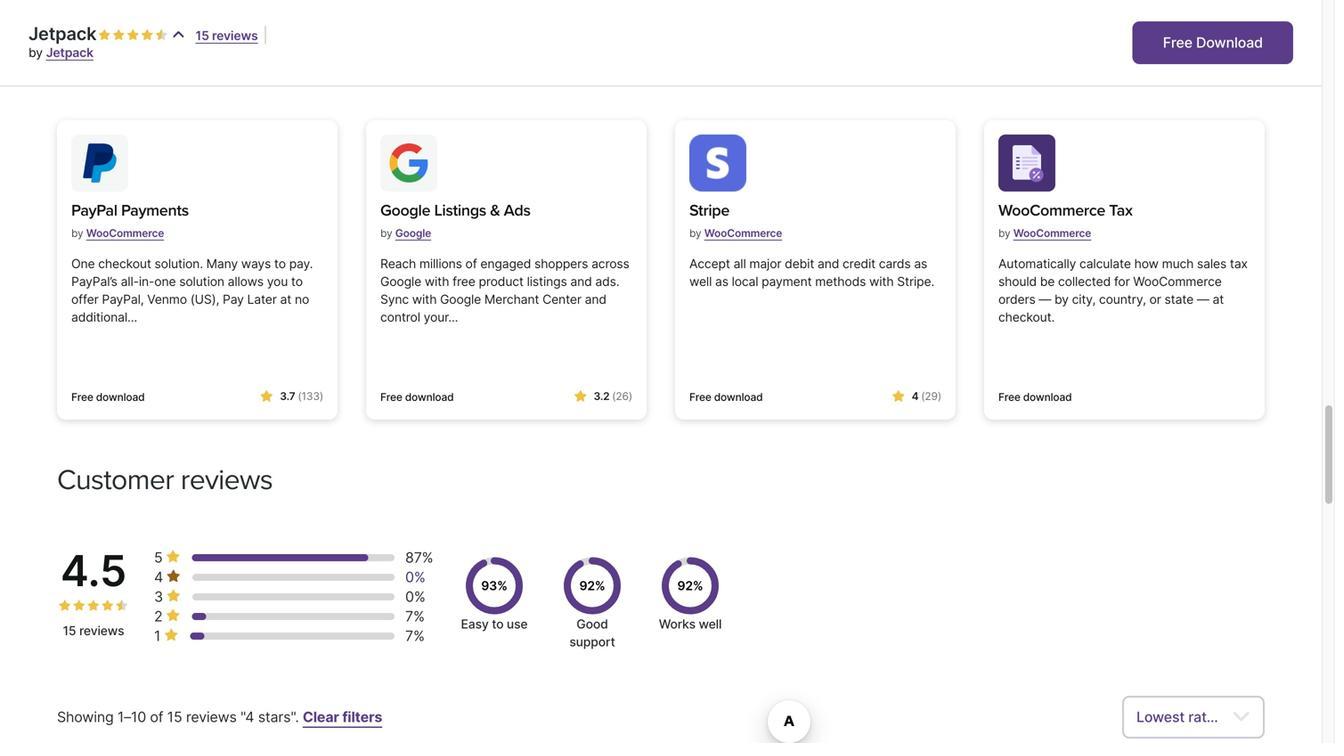 Task type: locate. For each thing, give the bounding box(es) containing it.
shoppers
[[535, 256, 588, 271]]

free download for &
[[381, 391, 454, 403]]

1 vertical spatial 4
[[154, 568, 163, 586]]

1 vertical spatial as
[[716, 274, 729, 289]]

2 vertical spatial 15
[[167, 708, 182, 726]]

by left google link
[[381, 227, 393, 239]]

showing
[[57, 708, 114, 726]]

1 horizontal spatial woocommerce link
[[705, 219, 783, 247]]

7% left easy
[[405, 627, 425, 645]]

major
[[750, 256, 782, 271]]

Lowest rated field
[[1123, 696, 1265, 739]]

4 left 29
[[912, 390, 919, 403]]

well
[[690, 274, 712, 289], [699, 616, 722, 632]]

1 vertical spatial 15 reviews
[[63, 623, 124, 638]]

1 horizontal spatial at
[[1213, 292, 1225, 307]]

1 0% from the top
[[405, 568, 426, 586]]

across
[[592, 256, 630, 271]]

2 horizontal spatial (
[[922, 390, 925, 403]]

clear filters button
[[303, 706, 382, 728]]

well down accept
[[690, 274, 712, 289]]

jetpack
[[29, 23, 97, 45], [46, 45, 94, 60]]

works
[[659, 616, 696, 632]]

allows
[[228, 274, 264, 289]]

good
[[577, 616, 608, 632]]

with down cards
[[870, 274, 894, 289]]

by up the automatically
[[999, 227, 1011, 239]]

lowest
[[1137, 708, 1185, 726]]

tax
[[1110, 201, 1133, 220]]

listings
[[434, 201, 486, 220]]

you
[[267, 274, 288, 289]]

one
[[154, 274, 176, 289]]

by inside "automatically calculate how much sales tax should be collected for woocommerce orders — by city, country, or state — at checkout."
[[1055, 292, 1069, 307]]

2 horizontal spatial woocommerce link
[[1014, 219, 1092, 247]]

woocommerce link up the all
[[705, 219, 783, 247]]

no
[[295, 292, 309, 307]]

0 vertical spatial 15 reviews
[[196, 28, 258, 43]]

rate product 1 star image left rate product 2 stars icon
[[59, 600, 71, 612]]

at down sales
[[1213, 292, 1225, 307]]

3 stars, 0% of reviews element
[[154, 587, 184, 607]]

of inside reach millions of engaged shoppers across google with free product listings and ads. sync with google merchant center and control your...
[[466, 256, 477, 271]]

15 right 1–10
[[167, 708, 182, 726]]

free
[[1164, 34, 1193, 51], [71, 391, 93, 403], [381, 391, 403, 403], [690, 391, 712, 403], [999, 391, 1021, 403]]

1 download from the left
[[96, 391, 145, 403]]

clear
[[303, 708, 339, 726]]

— down be
[[1039, 292, 1052, 307]]

be
[[1041, 274, 1055, 289]]

woocommerce inside paypal payments by woocommerce
[[86, 227, 164, 239]]

woocommerce down stripe link in the right of the page
[[705, 227, 783, 239]]

your...
[[424, 309, 458, 325]]

2 7% from the top
[[405, 627, 425, 645]]

orders
[[999, 292, 1036, 307]]

5
[[154, 549, 163, 566]]

accept all major debit and credit cards as well as local payment methods with stripe.
[[690, 256, 935, 289]]

1 vertical spatial 0%
[[405, 588, 426, 605]]

as up stripe.
[[915, 256, 928, 271]]

0 horizontal spatial —
[[1039, 292, 1052, 307]]

1 vertical spatial 15
[[63, 623, 76, 638]]

— right state
[[1198, 292, 1210, 307]]

0 vertical spatial of
[[466, 256, 477, 271]]

rate product 3 stars image
[[87, 600, 100, 612]]

3 download from the left
[[714, 391, 763, 403]]

1 7% from the top
[[405, 608, 425, 625]]

2 woocommerce link from the left
[[705, 219, 783, 247]]

paypal's
[[71, 274, 117, 289]]

4 free download from the left
[[999, 391, 1072, 403]]

1 horizontal spatial rate product 1 star image
[[98, 29, 111, 41]]

by down stripe
[[690, 227, 702, 239]]

) for ads
[[629, 390, 633, 403]]

0 vertical spatial and
[[818, 256, 840, 271]]

4 up 3
[[154, 568, 163, 586]]

listings
[[527, 274, 567, 289]]

country,
[[1100, 292, 1147, 307]]

3.2
[[594, 390, 610, 403]]

1 horizontal spatial —
[[1198, 292, 1210, 307]]

rated
[[1189, 708, 1224, 726]]

later
[[247, 292, 277, 307]]

free download for by
[[71, 391, 145, 403]]

1 horizontal spatial )
[[629, 390, 633, 403]]

(
[[298, 390, 302, 403], [612, 390, 616, 403], [922, 390, 925, 403]]

2 horizontal spatial to
[[492, 616, 504, 632]]

to up you
[[274, 256, 286, 271]]

1 at from the left
[[280, 292, 292, 307]]

—
[[1039, 292, 1052, 307], [1198, 292, 1210, 307]]

woocommerce link up the automatically
[[1014, 219, 1092, 247]]

related
[[57, 41, 162, 78]]

15 reviews
[[196, 28, 258, 43], [63, 623, 124, 638]]

1 star, 7% of reviews element
[[154, 626, 182, 646]]

7% for 2
[[405, 608, 425, 625]]

to
[[274, 256, 286, 271], [291, 274, 303, 289], [492, 616, 504, 632]]

1 vertical spatial rate product 1 star image
[[59, 600, 71, 612]]

7% down 87%
[[405, 608, 425, 625]]

15 reviews right rate product 5 stars image
[[196, 28, 258, 43]]

0 horizontal spatial of
[[150, 708, 163, 726]]

free down additional...
[[71, 391, 93, 403]]

reach millions of engaged shoppers across google with free product listings and ads. sync with google merchant center and control your...
[[381, 256, 630, 325]]

( for ads
[[612, 390, 616, 403]]

by left city,
[[1055, 292, 1069, 307]]

2 free download from the left
[[381, 391, 454, 403]]

by inside paypal payments by woocommerce
[[71, 227, 83, 239]]

to left use
[[492, 616, 504, 632]]

0 horizontal spatial (
[[298, 390, 302, 403]]

0 vertical spatial 4
[[912, 390, 919, 403]]

good support
[[570, 616, 615, 649]]

ads
[[504, 201, 531, 220]]

woocommerce tax by woocommerce
[[999, 201, 1133, 239]]

at
[[280, 292, 292, 307], [1213, 292, 1225, 307]]

woocommerce inside "automatically calculate how much sales tax should be collected for woocommerce orders — by city, country, or state — at checkout."
[[1134, 274, 1222, 289]]

rate product 5 stars image
[[116, 600, 128, 612]]

0 vertical spatial rate product 1 star image
[[98, 29, 111, 41]]

0 horizontal spatial woocommerce link
[[86, 219, 164, 247]]

1 horizontal spatial 15
[[167, 708, 182, 726]]

) for woocommerce
[[320, 390, 323, 403]]

state
[[1165, 292, 1194, 307]]

2 download from the left
[[405, 391, 454, 403]]

as down accept
[[716, 274, 729, 289]]

4 for 4 ( 29 )
[[912, 390, 919, 403]]

and inside accept all major debit and credit cards as well as local payment methods with stripe.
[[818, 256, 840, 271]]

by down paypal
[[71, 227, 83, 239]]

1 vertical spatial well
[[699, 616, 722, 632]]

and down ads.
[[585, 292, 607, 307]]

1 woocommerce link from the left
[[86, 219, 164, 247]]

woocommerce down paypal payments link
[[86, 227, 164, 239]]

1 vertical spatial of
[[150, 708, 163, 726]]

1 horizontal spatial (
[[612, 390, 616, 403]]

15 reviews down rate product 3 stars icon at left bottom
[[63, 623, 124, 638]]

solution
[[179, 274, 224, 289]]

2 0% from the top
[[405, 588, 426, 605]]

millions
[[420, 256, 462, 271]]

city,
[[1073, 292, 1096, 307]]

by left jetpack link
[[29, 45, 43, 60]]

free
[[453, 274, 476, 289]]

1 ( from the left
[[298, 390, 302, 403]]

automatically
[[999, 256, 1077, 271]]

"4
[[241, 708, 254, 726]]

1 — from the left
[[1039, 292, 1052, 307]]

free download
[[1164, 34, 1264, 51]]

1 horizontal spatial of
[[466, 256, 477, 271]]

woocommerce link for stripe
[[705, 219, 783, 247]]

( for woocommerce
[[298, 390, 302, 403]]

or
[[1150, 292, 1162, 307]]

2 horizontal spatial )
[[938, 390, 942, 403]]

rate product 5 stars image
[[155, 29, 168, 41]]

0%
[[405, 568, 426, 586], [405, 588, 426, 605]]

3 woocommerce link from the left
[[1014, 219, 1092, 247]]

much
[[1163, 256, 1194, 271]]

free down "control"
[[381, 391, 403, 403]]

google
[[381, 201, 431, 220], [395, 227, 431, 239], [381, 274, 422, 289], [440, 292, 481, 307]]

with inside accept all major debit and credit cards as well as local payment methods with stripe.
[[870, 274, 894, 289]]

0 horizontal spatial )
[[320, 390, 323, 403]]

customer reviews
[[57, 463, 273, 497]]

3 free download from the left
[[690, 391, 763, 403]]

0 horizontal spatial 15
[[63, 623, 76, 638]]

0 vertical spatial to
[[274, 256, 286, 271]]

with
[[425, 274, 449, 289], [870, 274, 894, 289], [412, 292, 437, 307]]

free right 29
[[999, 391, 1021, 403]]

control
[[381, 309, 420, 325]]

rate product 4 stars image
[[141, 29, 154, 41]]

2 horizontal spatial 15
[[196, 28, 209, 43]]

3.7 ( 133 )
[[280, 390, 323, 403]]

to down the pay.
[[291, 274, 303, 289]]

0 horizontal spatial rate product 1 star image
[[59, 600, 71, 612]]

1 free download from the left
[[71, 391, 145, 403]]

of for engaged
[[466, 256, 477, 271]]

by inside stripe by woocommerce
[[690, 227, 702, 239]]

2 ( from the left
[[612, 390, 616, 403]]

rate product 1 star image for rate product 2 stars icon
[[59, 600, 71, 612]]

of
[[466, 256, 477, 271], [150, 708, 163, 726]]

87%
[[405, 549, 434, 566]]

0 vertical spatial well
[[690, 274, 712, 289]]

15 down rate product 2 stars icon
[[63, 623, 76, 638]]

local
[[732, 274, 759, 289]]

2 — from the left
[[1198, 292, 1210, 307]]

accept
[[690, 256, 731, 271]]

0 vertical spatial 0%
[[405, 568, 426, 586]]

rate product 4 stars image
[[102, 600, 114, 612]]

woocommerce down much
[[1134, 274, 1222, 289]]

free right the 26
[[690, 391, 712, 403]]

offer
[[71, 292, 99, 307]]

all-
[[121, 274, 139, 289]]

1 horizontal spatial 4
[[912, 390, 919, 403]]

4.5
[[60, 545, 127, 596]]

2 vertical spatial to
[[492, 616, 504, 632]]

download
[[96, 391, 145, 403], [405, 391, 454, 403], [714, 391, 763, 403], [1024, 391, 1072, 403]]

2 at from the left
[[1213, 292, 1225, 307]]

0 horizontal spatial at
[[280, 292, 292, 307]]

and up center
[[571, 274, 592, 289]]

2 stars, 7% of reviews element
[[154, 607, 184, 626]]

at left 'no'
[[280, 292, 292, 307]]

1 horizontal spatial to
[[291, 274, 303, 289]]

0% for 4
[[405, 568, 426, 586]]

15 right rate product 5 stars image
[[196, 28, 209, 43]]

0 horizontal spatial as
[[716, 274, 729, 289]]

many
[[206, 256, 238, 271]]

woocommerce link up checkout
[[86, 219, 164, 247]]

0 vertical spatial as
[[915, 256, 928, 271]]

1 ) from the left
[[320, 390, 323, 403]]

1 vertical spatial to
[[291, 274, 303, 289]]

paypal,
[[102, 292, 144, 307]]

0 vertical spatial 15
[[196, 28, 209, 43]]

solution.
[[155, 256, 203, 271]]

3.7
[[280, 390, 295, 403]]

0 horizontal spatial 4
[[154, 568, 163, 586]]

15
[[196, 28, 209, 43], [63, 623, 76, 638], [167, 708, 182, 726]]

of right 1–10
[[150, 708, 163, 726]]

rate product 1 star image left rate product 2 stars image on the top of the page
[[98, 29, 111, 41]]

tax
[[1231, 256, 1248, 271]]

of up free
[[466, 256, 477, 271]]

by inside "woocommerce tax by woocommerce"
[[999, 227, 1011, 239]]

1 vertical spatial 7%
[[405, 627, 425, 645]]

0 vertical spatial 7%
[[405, 608, 425, 625]]

and up methods
[[818, 256, 840, 271]]

rate product 1 star image
[[98, 29, 111, 41], [59, 600, 71, 612]]

4
[[912, 390, 919, 403], [154, 568, 163, 586]]

7% for 1
[[405, 627, 425, 645]]

2 ) from the left
[[629, 390, 633, 403]]

well right works
[[699, 616, 722, 632]]



Task type: describe. For each thing, give the bounding box(es) containing it.
26
[[616, 390, 629, 403]]

free download link
[[1133, 21, 1294, 64]]

pay
[[223, 292, 244, 307]]

ways
[[241, 256, 271, 271]]

how
[[1135, 256, 1159, 271]]

center
[[543, 292, 582, 307]]

paypal payments by woocommerce
[[71, 201, 189, 239]]

rate product 2 stars image
[[113, 29, 125, 41]]

reach
[[381, 256, 416, 271]]

use
[[507, 616, 528, 632]]

should
[[999, 274, 1037, 289]]

rate product 1 star image for rate product 2 stars image on the top of the page
[[98, 29, 111, 41]]

stripe by woocommerce
[[690, 201, 783, 239]]

woocommerce inside stripe by woocommerce
[[705, 227, 783, 239]]

1 vertical spatial and
[[571, 274, 592, 289]]

4 download from the left
[[1024, 391, 1072, 403]]

jetpack link
[[46, 45, 94, 60]]

paypal payments link
[[71, 198, 189, 223]]

angle down image
[[1233, 706, 1251, 728]]

0 horizontal spatial 15 reviews
[[63, 623, 124, 638]]

payment
[[762, 274, 812, 289]]

free left download
[[1164, 34, 1193, 51]]

of for 15
[[150, 708, 163, 726]]

(us),
[[190, 292, 219, 307]]

4 stars, 0% of reviews element
[[154, 567, 185, 587]]

google link
[[395, 219, 431, 247]]

in-
[[139, 274, 154, 289]]

rate product 2 stars image
[[73, 600, 86, 612]]

woocommerce link for woocommerce
[[1014, 219, 1092, 247]]

sales
[[1198, 256, 1227, 271]]

3
[[154, 588, 163, 605]]

download
[[1197, 34, 1264, 51]]

1–10
[[118, 708, 146, 726]]

with down millions
[[425, 274, 449, 289]]

3.2 ( 26 )
[[594, 390, 633, 403]]

google listings & ads link
[[381, 198, 531, 223]]

1 horizontal spatial 15 reviews
[[196, 28, 258, 43]]

stripe link
[[690, 198, 783, 223]]

woocommerce up the automatically
[[999, 201, 1106, 220]]

well inside accept all major debit and credit cards as well as local payment methods with stripe.
[[690, 274, 712, 289]]

customer
[[57, 463, 174, 497]]

0 horizontal spatial to
[[274, 256, 286, 271]]

merchant
[[485, 292, 539, 307]]

debit
[[785, 256, 815, 271]]

one
[[71, 256, 95, 271]]

all
[[734, 256, 746, 271]]

woocommerce down "woocommerce tax" link
[[1014, 227, 1092, 239]]

additional...
[[71, 309, 137, 325]]

3 ( from the left
[[922, 390, 925, 403]]

free for stripe
[[690, 391, 712, 403]]

free for google listings & ads
[[381, 391, 403, 403]]

payments
[[121, 201, 189, 220]]

sync
[[381, 292, 409, 307]]

1
[[154, 627, 161, 645]]

calculate
[[1080, 256, 1132, 271]]

pay.
[[289, 256, 313, 271]]

29
[[925, 390, 938, 403]]

download for by
[[96, 391, 145, 403]]

by jetpack
[[29, 45, 94, 60]]

venmo
[[147, 292, 187, 307]]

cards
[[879, 256, 911, 271]]

2
[[154, 608, 163, 625]]

stripe
[[690, 201, 730, 220]]

stripe.
[[898, 274, 935, 289]]

ads.
[[596, 274, 620, 289]]

credit
[[843, 256, 876, 271]]

1 horizontal spatial as
[[915, 256, 928, 271]]

0% for 3
[[405, 588, 426, 605]]

free for paypal payments
[[71, 391, 93, 403]]

4 for 4
[[154, 568, 163, 586]]

engaged
[[481, 256, 531, 271]]

stars".
[[258, 708, 299, 726]]

2 vertical spatial and
[[585, 292, 607, 307]]

easy
[[461, 616, 489, 632]]

3 ) from the left
[[938, 390, 942, 403]]

download for woocommerce
[[714, 391, 763, 403]]

rate product 3 stars image
[[127, 29, 139, 41]]

with up your...
[[412, 292, 437, 307]]

for
[[1115, 274, 1131, 289]]

5 stars, 87% of reviews element
[[154, 548, 184, 567]]

showing 1–10 of 15 reviews "4 stars". clear filters
[[57, 708, 382, 726]]

paypal
[[71, 201, 117, 220]]

automatically calculate how much sales tax should be collected for woocommerce orders — by city, country, or state — at checkout.
[[999, 256, 1248, 325]]

checkout.
[[999, 309, 1055, 325]]

at inside "one checkout solution. many ways to pay. paypal's all-in-one solution allows you to offer paypal, venmo (us), pay later at no additional..."
[[280, 292, 292, 307]]

lowest rated
[[1137, 708, 1224, 726]]

&
[[490, 201, 500, 220]]

easy to use
[[461, 616, 528, 632]]

google listings & ads by google
[[381, 201, 531, 239]]

product
[[479, 274, 524, 289]]

one checkout solution. many ways to pay. paypal's all-in-one solution allows you to offer paypal, venmo (us), pay later at no additional...
[[71, 256, 313, 325]]

15 reviews link
[[196, 28, 258, 43]]

free download for woocommerce
[[690, 391, 763, 403]]

by inside google listings & ads by google
[[381, 227, 393, 239]]

at inside "automatically calculate how much sales tax should be collected for woocommerce orders — by city, country, or state — at checkout."
[[1213, 292, 1225, 307]]

download for &
[[405, 391, 454, 403]]

collected
[[1059, 274, 1111, 289]]

support
[[570, 634, 615, 649]]

133
[[302, 390, 320, 403]]

works well
[[659, 616, 722, 632]]

woocommerce link for paypal
[[86, 219, 164, 247]]



Task type: vqa. For each thing, say whether or not it's contained in the screenshot.
first 0%
yes



